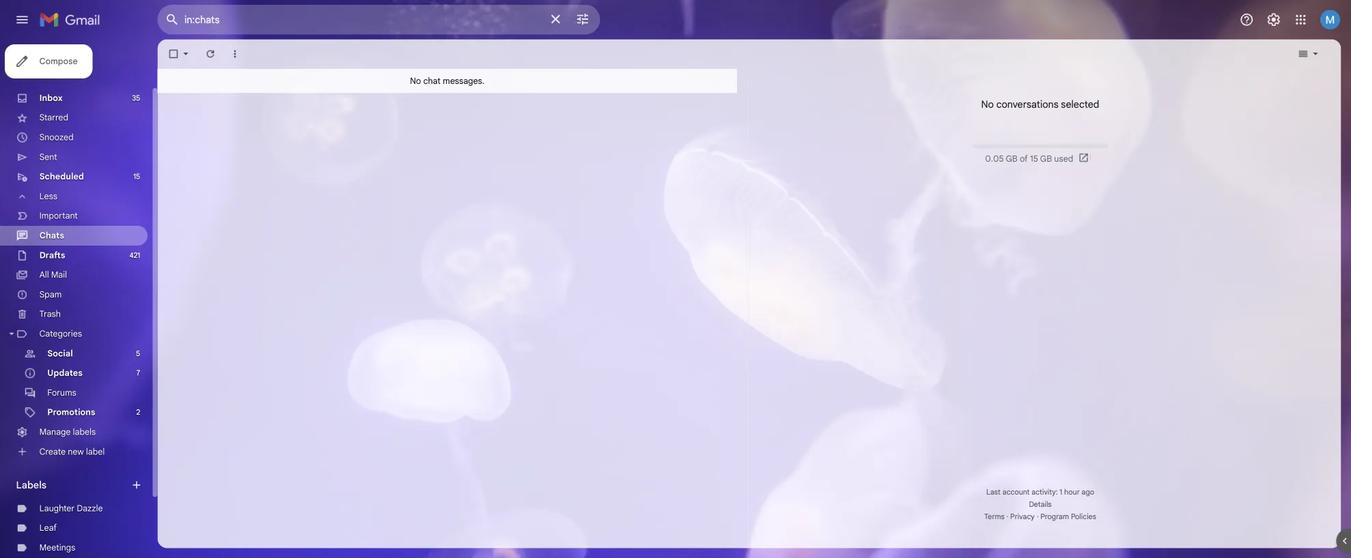 Task type: locate. For each thing, give the bounding box(es) containing it.
1 vertical spatial 15
[[148, 191, 156, 201]]

compose button
[[5, 49, 103, 87]]

15
[[1145, 170, 1154, 182], [148, 191, 156, 201]]

refresh image
[[227, 53, 240, 67]]

chats link
[[44, 256, 71, 268]]

no
[[456, 84, 468, 96], [1090, 109, 1104, 123]]

compose
[[44, 62, 86, 74]]

1 horizontal spatial no
[[1090, 109, 1104, 123]]

label
[[96, 497, 116, 508]]

more image
[[254, 53, 268, 67]]

chats
[[44, 256, 71, 268]]

no conversations selected main content
[[175, 44, 1351, 559]]

snoozed
[[44, 147, 82, 158]]

less button
[[0, 207, 164, 229]]

main menu image
[[16, 14, 33, 30]]

used
[[1172, 170, 1193, 182]]

sent
[[44, 168, 63, 180]]

all mail
[[44, 300, 74, 311]]

forums
[[53, 431, 85, 443]]

scheduled
[[44, 190, 93, 202]]

no left conversations
[[1090, 109, 1104, 123]]

mail
[[57, 300, 74, 311]]

1 horizontal spatial gb
[[1156, 170, 1169, 182]]

no chat messages.
[[456, 84, 538, 96]]

2
[[151, 453, 156, 464]]

labels
[[81, 475, 106, 486]]

spam
[[44, 322, 69, 333]]

account
[[1114, 542, 1144, 552]]

forums link
[[53, 431, 85, 443]]

gmail image
[[44, 8, 118, 36]]

social link
[[53, 387, 81, 399]]

social
[[53, 387, 81, 399]]

chat
[[470, 84, 490, 96]]

gb
[[1118, 170, 1131, 182], [1156, 170, 1169, 182]]

no left chat
[[456, 84, 468, 96]]

conversations
[[1107, 109, 1176, 123]]

None search field
[[175, 5, 667, 38]]

1 horizontal spatial 15
[[1145, 170, 1154, 182]]

35
[[147, 104, 156, 114]]

5
[[151, 388, 156, 398]]

0 horizontal spatial 15
[[148, 191, 156, 201]]

important link
[[44, 234, 86, 246]]

0.05
[[1095, 170, 1115, 182]]

0 vertical spatial no
[[456, 84, 468, 96]]

0 vertical spatial 15
[[1145, 170, 1154, 182]]

0 horizontal spatial gb
[[1118, 170, 1131, 182]]

updates link
[[53, 409, 92, 421]]

None checkbox
[[186, 53, 199, 67]]

0 horizontal spatial no
[[456, 84, 468, 96]]

manage labels
[[44, 475, 106, 486]]

1 vertical spatial no
[[1090, 109, 1104, 123]]

gb left used
[[1156, 170, 1169, 182]]

sent link
[[44, 168, 63, 180]]

15 inside no conversations selected main content
[[1145, 170, 1154, 182]]

no conversations selected
[[1090, 109, 1222, 123]]

all mail link
[[44, 300, 74, 311]]

ago
[[1202, 542, 1216, 552]]

important
[[44, 234, 86, 246]]

activity:
[[1146, 542, 1175, 552]]

gb left of
[[1118, 170, 1131, 182]]



Task type: describe. For each thing, give the bounding box(es) containing it.
spam link
[[44, 322, 69, 333]]

all
[[44, 300, 54, 311]]

last
[[1096, 542, 1112, 552]]

1 gb from the left
[[1118, 170, 1131, 182]]

no for no conversations selected
[[1090, 109, 1104, 123]]

messages.
[[492, 84, 538, 96]]

trash link
[[44, 343, 67, 355]]

labels navigation
[[0, 44, 175, 559]]

7
[[152, 410, 156, 420]]

snoozed link
[[44, 147, 82, 158]]

inbox
[[44, 103, 70, 115]]

drafts link
[[44, 278, 72, 290]]

promotions link
[[53, 453, 106, 464]]

scheduled link
[[44, 190, 93, 202]]

hour
[[1183, 542, 1200, 552]]

search mail image
[[179, 10, 204, 34]]

0.05 gb of 15 gb used
[[1095, 170, 1193, 182]]

manage
[[44, 475, 79, 486]]

of
[[1133, 170, 1142, 182]]

drafts
[[44, 278, 72, 290]]

advanced search options image
[[634, 8, 661, 35]]

starred link
[[44, 125, 76, 137]]

trash
[[44, 343, 67, 355]]

labels heading
[[18, 533, 145, 546]]

updates
[[53, 409, 92, 421]]

Search mail text field
[[205, 15, 601, 29]]

follow link to manage storage image
[[1198, 169, 1212, 183]]

less
[[44, 212, 64, 224]]

starred
[[44, 125, 76, 137]]

421
[[144, 279, 156, 289]]

2 gb from the left
[[1156, 170, 1169, 182]]

manage labels link
[[44, 475, 106, 486]]

categories
[[44, 365, 91, 377]]

categories link
[[44, 365, 91, 377]]

15 inside labels navigation
[[148, 191, 156, 201]]

no for no chat messages.
[[456, 84, 468, 96]]

new
[[75, 497, 93, 508]]

1
[[1178, 542, 1181, 552]]

promotions
[[53, 453, 106, 464]]

last account activity: 1 hour ago
[[1096, 542, 1216, 552]]

clear search image
[[604, 8, 631, 35]]

create
[[44, 497, 73, 508]]

selected
[[1179, 109, 1222, 123]]

create new label link
[[44, 497, 116, 508]]

labels
[[18, 533, 52, 546]]

inbox link
[[44, 103, 70, 115]]

create new label
[[44, 497, 116, 508]]

none checkbox inside no conversations selected main content
[[186, 53, 199, 67]]



Task type: vqa. For each thing, say whether or not it's contained in the screenshot.
Important
yes



